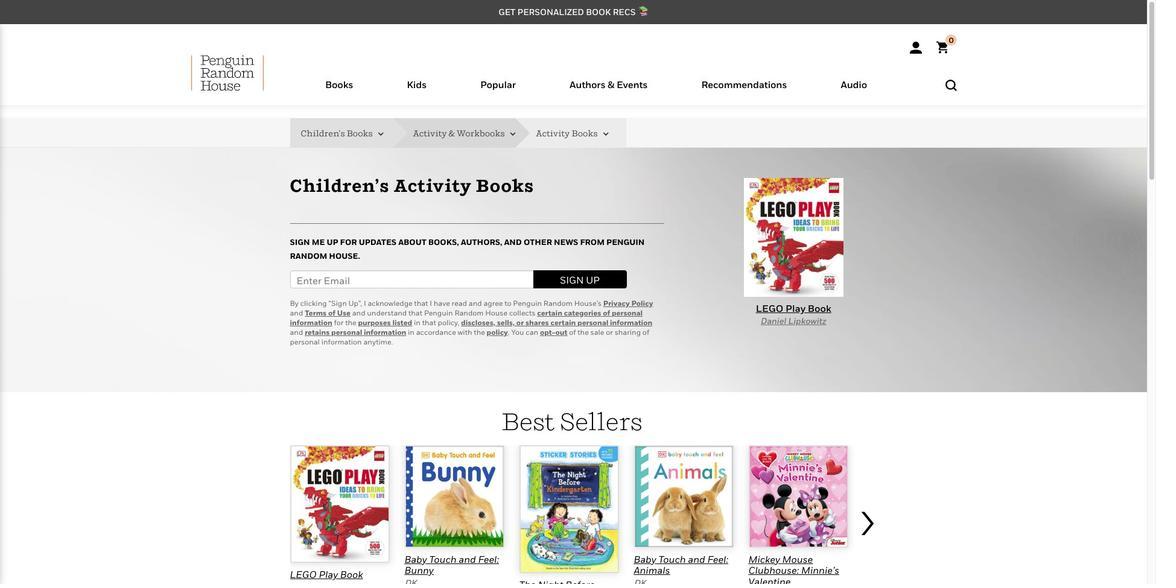 Task type: locate. For each thing, give the bounding box(es) containing it.
that
[[414, 299, 428, 308], [408, 308, 422, 317], [422, 318, 436, 327]]

clubhouse:
[[748, 564, 799, 576]]

2 horizontal spatial penguin
[[606, 237, 645, 247]]

penguin right the from
[[606, 237, 645, 247]]

in right listed at the left bottom of page
[[414, 318, 420, 327]]

recommendations
[[701, 78, 787, 91]]

› link
[[857, 483, 881, 584]]

penguin random house image
[[191, 55, 263, 91]]

touch for bunny
[[429, 553, 457, 565]]

1 horizontal spatial angle down image
[[599, 130, 609, 139]]

0 vertical spatial or
[[516, 318, 524, 327]]

audio button
[[814, 76, 894, 105]]

lego play book
[[756, 302, 831, 314], [290, 568, 363, 581]]

or
[[516, 318, 524, 327], [606, 328, 613, 337]]

0 vertical spatial random
[[290, 251, 327, 261]]

0 vertical spatial for
[[340, 237, 357, 247]]

information inside certain categories of personal information
[[290, 318, 332, 327]]

for down use
[[334, 318, 344, 327]]

0 horizontal spatial i
[[364, 299, 366, 308]]

use
[[337, 308, 351, 317]]

discloses,
[[461, 318, 495, 327]]

0 vertical spatial penguin
[[606, 237, 645, 247]]

main navigation element
[[161, 55, 986, 105]]

baby inside baby touch and feel: animals
[[634, 553, 656, 565]]

activity for activity books
[[536, 128, 570, 138]]

1 vertical spatial play
[[319, 568, 338, 581]]

for up house.
[[340, 237, 357, 247]]

penguin up collects
[[513, 299, 542, 308]]

1 horizontal spatial the
[[474, 328, 485, 337]]

children's inside children's books field
[[301, 128, 345, 138]]

the inside of the sale or sharing of personal information anytime.
[[578, 328, 589, 337]]

anytime.
[[364, 337, 393, 346]]

&
[[608, 78, 614, 91], [449, 128, 455, 138]]

books down authors & events link
[[572, 128, 598, 138]]

certain inside certain categories of personal information
[[537, 308, 562, 317]]

angle down image for activity & workbooks
[[506, 130, 516, 139]]

daniel
[[761, 316, 786, 326]]

kids button
[[380, 76, 453, 105]]

house
[[485, 308, 507, 317]]

the down discloses,
[[474, 328, 485, 337]]

sign inside sign me up for updates about books, authors, and other news from penguin random house.
[[290, 237, 310, 247]]

and right read
[[469, 299, 482, 308]]

children's activity books
[[290, 175, 534, 196]]

of right out
[[569, 328, 576, 337]]

other
[[524, 237, 552, 247]]

the up retains personal information link
[[345, 318, 356, 327]]

sign
[[290, 237, 310, 247], [560, 274, 584, 286]]

2 vertical spatial random
[[455, 308, 484, 317]]

& for activity
[[449, 128, 455, 138]]

personal down use
[[331, 328, 362, 337]]

up up house's
[[586, 274, 600, 286]]

information down purposes listed "link"
[[364, 328, 406, 337]]

0 horizontal spatial feel:
[[478, 553, 499, 565]]

angle down image down authors & events link
[[599, 130, 609, 139]]

1 horizontal spatial random
[[455, 308, 484, 317]]

play
[[786, 302, 806, 314], [319, 568, 338, 581]]

or down collects
[[516, 318, 524, 327]]

bunny
[[405, 564, 434, 576]]

of inside by clicking "sign up", i acknowledge that i have read and agree to penguin random house's privacy policy and terms of use and understand that penguin random house collects
[[328, 308, 335, 317]]

2 vertical spatial that
[[422, 318, 436, 327]]

sign in image
[[910, 42, 922, 54]]

policy
[[631, 299, 653, 308]]

sign up button
[[533, 270, 627, 288]]

0 vertical spatial children's
[[301, 128, 345, 138]]

mickey mouse clubhouse: minnie's valentine
[[748, 553, 839, 584]]

children's down children's books
[[290, 175, 389, 196]]

of down 'privacy'
[[603, 308, 610, 317]]

0 vertical spatial up
[[327, 237, 338, 247]]

2 touch from the left
[[658, 553, 686, 565]]

up right me
[[327, 237, 338, 247]]

and left retains
[[290, 328, 303, 337]]

0 horizontal spatial angle down image
[[506, 130, 516, 139]]

that up listed at the left bottom of page
[[408, 308, 422, 317]]

sells,
[[497, 318, 515, 327]]

1 horizontal spatial penguin
[[513, 299, 542, 308]]

sign for sign up
[[560, 274, 584, 286]]

Activity & Workbooks field
[[413, 118, 534, 148]]

2 horizontal spatial random
[[544, 299, 573, 308]]

random down me
[[290, 251, 327, 261]]

activity & workbooks
[[413, 128, 506, 138]]

0 vertical spatial &
[[608, 78, 614, 91]]

0 horizontal spatial random
[[290, 251, 327, 261]]

1 vertical spatial penguin
[[513, 299, 542, 308]]

activity down the kids link
[[413, 128, 447, 138]]

search image
[[945, 80, 957, 91]]

2 vertical spatial penguin
[[424, 308, 453, 317]]

1 angle down image from the left
[[506, 130, 516, 139]]

2 i from the left
[[430, 299, 432, 308]]

1 horizontal spatial book
[[808, 302, 831, 314]]

touch inside baby touch and feel: bunny
[[429, 553, 457, 565]]

& inside popup button
[[608, 78, 614, 91]]

random up discloses, sells, or shares certain personal information link at the bottom of the page
[[544, 299, 573, 308]]

1 vertical spatial in
[[408, 328, 414, 337]]

touch
[[429, 553, 457, 565], [658, 553, 686, 565]]

categories
[[564, 308, 601, 317]]

0 horizontal spatial sign
[[290, 237, 310, 247]]

feel: inside baby touch and feel: animals
[[707, 553, 728, 565]]

1 horizontal spatial up
[[586, 274, 600, 286]]

that left have
[[414, 299, 428, 308]]

activity
[[413, 128, 447, 138], [536, 128, 570, 138], [394, 175, 472, 196]]

authors
[[570, 78, 605, 91]]

opt-out link
[[540, 328, 567, 337]]

penguin down have
[[424, 308, 453, 317]]

books left angle down image at the top left
[[347, 128, 373, 138]]

1 horizontal spatial or
[[606, 328, 613, 337]]

1 vertical spatial for
[[334, 318, 344, 327]]

angle down image inside activity & workbooks field
[[506, 130, 516, 139]]

angle down image for activity books
[[599, 130, 609, 139]]

mickey mouse clubhouse: minnie's valentine link
[[748, 553, 839, 584]]

random up discloses,
[[455, 308, 484, 317]]

sellers
[[560, 407, 643, 436]]

i right the up",
[[364, 299, 366, 308]]

you
[[511, 328, 524, 337]]

terms of use link
[[305, 308, 351, 317]]

baby inside baby touch and feel: bunny
[[405, 553, 427, 565]]

for inside for the purposes listed in that policy, discloses, sells, or shares certain personal information and retains personal information in accordance with the policy . you can opt-out
[[334, 318, 344, 327]]

best sellers
[[501, 407, 643, 436]]

1 vertical spatial lego play book link
[[290, 568, 363, 581]]

agree
[[484, 299, 503, 308]]

0 horizontal spatial up
[[327, 237, 338, 247]]

0 vertical spatial lego play book
[[756, 302, 831, 314]]

feel: inside baby touch and feel: bunny
[[478, 553, 499, 565]]

of inside certain categories of personal information
[[603, 308, 610, 317]]

i left have
[[430, 299, 432, 308]]

0 horizontal spatial or
[[516, 318, 524, 327]]

1 touch from the left
[[429, 553, 457, 565]]

0 vertical spatial sign
[[290, 237, 310, 247]]

up
[[327, 237, 338, 247], [586, 274, 600, 286]]

the for of
[[578, 328, 589, 337]]

and right bunny
[[459, 553, 476, 565]]

1 baby from the left
[[405, 553, 427, 565]]

1 vertical spatial that
[[408, 308, 422, 317]]

1 vertical spatial up
[[586, 274, 600, 286]]

1 vertical spatial book
[[340, 568, 363, 581]]

book
[[808, 302, 831, 314], [340, 568, 363, 581]]

of
[[328, 308, 335, 317], [603, 308, 610, 317], [569, 328, 576, 337], [642, 328, 649, 337]]

0 vertical spatial lego play book link
[[744, 178, 843, 314]]

policy,
[[438, 318, 459, 327]]

1 horizontal spatial i
[[430, 299, 432, 308]]

sign up house's
[[560, 274, 584, 286]]

1 vertical spatial sign
[[560, 274, 584, 286]]

baby touch and feel: animals
[[634, 553, 728, 576]]

& left events
[[608, 78, 614, 91]]

0 horizontal spatial the
[[345, 318, 356, 327]]

activity down main navigation element
[[536, 128, 570, 138]]

lipkowitz
[[788, 316, 826, 326]]

children's down books 'link'
[[301, 128, 345, 138]]

books
[[325, 78, 353, 91], [347, 128, 373, 138], [572, 128, 598, 138], [476, 175, 534, 196]]

that up accordance
[[422, 318, 436, 327]]

sign inside button
[[560, 274, 584, 286]]

recommendations link
[[701, 78, 787, 105]]

lego
[[756, 302, 783, 314], [290, 568, 317, 581]]

1 horizontal spatial lego
[[756, 302, 783, 314]]

mickey mouse clubhouse: minnie's valentine image
[[748, 445, 848, 548]]

house.
[[329, 251, 360, 261]]

updates
[[359, 237, 396, 247]]

personal
[[612, 308, 643, 317], [577, 318, 608, 327], [331, 328, 362, 337], [290, 337, 320, 346]]

or right sale on the bottom of page
[[606, 328, 613, 337]]

i
[[364, 299, 366, 308], [430, 299, 432, 308]]

0 horizontal spatial touch
[[429, 553, 457, 565]]

books button
[[298, 76, 380, 105]]

information down retains personal information link
[[321, 337, 362, 346]]

angle down image inside "activity books" field
[[599, 130, 609, 139]]

that inside for the purposes listed in that policy, discloses, sells, or shares certain personal information and retains personal information in accordance with the policy . you can opt-out
[[422, 318, 436, 327]]

books,
[[428, 237, 459, 247]]

books down workbooks
[[476, 175, 534, 196]]

1 vertical spatial or
[[606, 328, 613, 337]]

the night before kindergarten (sticker stories) image
[[519, 445, 619, 573]]

0 horizontal spatial &
[[449, 128, 455, 138]]

baby
[[405, 553, 427, 565], [634, 553, 656, 565]]

personal down retains
[[290, 337, 320, 346]]

0 horizontal spatial book
[[340, 568, 363, 581]]

1 horizontal spatial sign
[[560, 274, 584, 286]]

the left sale on the bottom of page
[[578, 328, 589, 337]]

0 vertical spatial certain
[[537, 308, 562, 317]]

angle down image right workbooks
[[506, 130, 516, 139]]

0 vertical spatial lego
[[756, 302, 783, 314]]

and inside baby touch and feel: animals
[[688, 553, 705, 565]]

authors & events
[[570, 78, 648, 91]]

baby touch and feel: bunny link
[[405, 553, 499, 576]]

1 vertical spatial certain
[[551, 318, 576, 327]]

books up children's books
[[325, 78, 353, 91]]

policy link
[[487, 328, 508, 337]]

personal down privacy policy link
[[612, 308, 643, 317]]

activity books
[[536, 128, 599, 138]]

sign left me
[[290, 237, 310, 247]]

information down terms
[[290, 318, 332, 327]]

and left the other
[[504, 237, 522, 247]]

2 angle down image from the left
[[599, 130, 609, 139]]

1 horizontal spatial baby
[[634, 553, 656, 565]]

1 vertical spatial children's
[[290, 175, 389, 196]]

in down listed at the left bottom of page
[[408, 328, 414, 337]]

Children's Books field
[[301, 118, 411, 148]]

angle down image
[[506, 130, 516, 139], [599, 130, 609, 139]]

2 feel: from the left
[[707, 553, 728, 565]]

workbooks
[[457, 128, 505, 138]]

sign me up for updates about books, authors, and other news from penguin random house.
[[290, 237, 645, 261]]

certain up discloses, sells, or shares certain personal information link at the bottom of the page
[[537, 308, 562, 317]]

the
[[345, 318, 356, 327], [474, 328, 485, 337], [578, 328, 589, 337]]

up inside button
[[586, 274, 600, 286]]

1 feel: from the left
[[478, 553, 499, 565]]

1 vertical spatial lego play book
[[290, 568, 363, 581]]

of down "sign
[[328, 308, 335, 317]]

& inside field
[[449, 128, 455, 138]]

2 horizontal spatial the
[[578, 328, 589, 337]]

from
[[580, 237, 605, 247]]

1 vertical spatial &
[[449, 128, 455, 138]]

2 baby from the left
[[634, 553, 656, 565]]

in
[[414, 318, 420, 327], [408, 328, 414, 337]]

baby for animals
[[634, 553, 656, 565]]

and right animals
[[688, 553, 705, 565]]

0 horizontal spatial lego
[[290, 568, 317, 581]]

1 horizontal spatial touch
[[658, 553, 686, 565]]

to
[[504, 299, 511, 308]]

1 horizontal spatial feel:
[[707, 553, 728, 565]]

0 vertical spatial play
[[786, 302, 806, 314]]

touch inside baby touch and feel: animals
[[658, 553, 686, 565]]

personal up sale on the bottom of page
[[577, 318, 608, 327]]

activity up books,
[[394, 175, 472, 196]]

children's books
[[301, 128, 374, 138]]

1 vertical spatial random
[[544, 299, 573, 308]]

1 horizontal spatial &
[[608, 78, 614, 91]]

certain up out
[[551, 318, 576, 327]]

0 horizontal spatial baby
[[405, 553, 427, 565]]

sale
[[590, 328, 604, 337]]

and
[[504, 237, 522, 247], [469, 299, 482, 308], [290, 308, 303, 317], [352, 308, 365, 317], [290, 328, 303, 337], [459, 553, 476, 565], [688, 553, 705, 565]]

& left workbooks
[[449, 128, 455, 138]]



Task type: describe. For each thing, give the bounding box(es) containing it.
lego play book image
[[290, 445, 389, 563]]

news
[[554, 237, 578, 247]]

by clicking "sign up", i acknowledge that i have read and agree to penguin random house's privacy policy and terms of use and understand that penguin random house collects
[[290, 299, 653, 317]]

popular button
[[453, 76, 543, 105]]

information inside of the sale or sharing of personal information anytime.
[[321, 337, 362, 346]]

recs
[[613, 7, 636, 17]]

0 vertical spatial in
[[414, 318, 420, 327]]

Activity Books field
[[536, 118, 626, 148]]

with
[[458, 328, 472, 337]]

authors & events button
[[543, 76, 674, 105]]

events
[[617, 78, 648, 91]]

sharing
[[615, 328, 641, 337]]

have
[[434, 299, 450, 308]]

and down by
[[290, 308, 303, 317]]

or inside for the purposes listed in that policy, discloses, sells, or shares certain personal information and retains personal information in accordance with the policy . you can opt-out
[[516, 318, 524, 327]]

authors & events link
[[570, 78, 648, 105]]

of the sale or sharing of personal information anytime.
[[290, 328, 649, 346]]

0 horizontal spatial lego play book
[[290, 568, 363, 581]]

browse by category or genre navigation
[[290, 118, 652, 148]]

valentine
[[748, 575, 791, 584]]

baby touch and feel: bunny image
[[405, 445, 504, 548]]

by
[[290, 299, 299, 308]]

penguin inside sign me up for updates about books, authors, and other news from penguin random house.
[[606, 237, 645, 247]]

privacy policy link
[[603, 299, 653, 308]]

mouse
[[782, 553, 813, 565]]

purposes listed link
[[358, 318, 412, 327]]

touch for animals
[[658, 553, 686, 565]]

0 horizontal spatial penguin
[[424, 308, 453, 317]]

children's for children's books
[[301, 128, 345, 138]]

collects
[[509, 308, 535, 317]]

book
[[586, 7, 611, 17]]

daniel lipkowitz link
[[761, 316, 826, 326]]

authors,
[[461, 237, 502, 247]]

Enter Email email field
[[290, 270, 533, 288]]

terms
[[305, 308, 327, 317]]

sign for sign me up for updates about books, authors, and other news from penguin random house.
[[290, 237, 310, 247]]

books inside books popup button
[[325, 78, 353, 91]]

personal inside of the sale or sharing of personal information anytime.
[[290, 337, 320, 346]]

books inside "activity books" field
[[572, 128, 598, 138]]

minnie's
[[801, 564, 839, 576]]

personalized
[[517, 7, 584, 17]]

opt-
[[540, 328, 555, 337]]

›
[[857, 488, 877, 546]]

baby touch and feel: animals image
[[634, 445, 733, 548]]

understand
[[367, 308, 407, 317]]

random inside sign me up for updates about books, authors, and other news from penguin random house.
[[290, 251, 327, 261]]

house's
[[574, 299, 602, 308]]

clicking
[[300, 299, 327, 308]]

and inside for the purposes listed in that policy, discloses, sells, or shares certain personal information and retains personal information in accordance with the policy . you can opt-out
[[290, 328, 303, 337]]

animals
[[634, 564, 670, 576]]

1 horizontal spatial lego play book
[[756, 302, 831, 314]]

audio link
[[841, 78, 867, 105]]

acknowledge
[[368, 299, 412, 308]]

& for authors
[[608, 78, 614, 91]]

.
[[508, 328, 510, 337]]

certain categories of personal information
[[290, 308, 643, 327]]

"sign
[[328, 299, 347, 308]]

shares
[[525, 318, 549, 327]]

1 horizontal spatial lego play book link
[[744, 178, 843, 314]]

retains personal information link
[[305, 328, 406, 337]]

get personalized book recs 📚
[[499, 7, 648, 17]]

and down the up",
[[352, 308, 365, 317]]

0 horizontal spatial lego play book link
[[290, 568, 363, 581]]

feel: for baby touch and feel: bunny
[[478, 553, 499, 565]]

0 vertical spatial that
[[414, 299, 428, 308]]

up inside sign me up for updates about books, authors, and other news from penguin random house.
[[327, 237, 338, 247]]

me
[[312, 237, 325, 247]]

for inside sign me up for updates about books, authors, and other news from penguin random house.
[[340, 237, 357, 247]]

certain categories of personal information link
[[290, 308, 643, 327]]

out
[[555, 328, 567, 337]]

get personalized book recs 📚 link
[[499, 7, 648, 17]]

1 i from the left
[[364, 299, 366, 308]]

baby touch and feel: bunny
[[405, 553, 499, 576]]

0 vertical spatial book
[[808, 302, 831, 314]]

retains
[[305, 328, 330, 337]]

baby touch and feel: animals link
[[634, 553, 728, 576]]

0 horizontal spatial play
[[319, 568, 338, 581]]

kids link
[[407, 78, 427, 105]]

accordance
[[416, 328, 456, 337]]

feel: for baby touch and feel: animals
[[707, 553, 728, 565]]

of right sharing
[[642, 328, 649, 337]]

baby for bunny
[[405, 553, 427, 565]]

read
[[452, 299, 467, 308]]

1 horizontal spatial play
[[786, 302, 806, 314]]

kids
[[407, 78, 427, 91]]

1 vertical spatial lego
[[290, 568, 317, 581]]

can
[[526, 328, 538, 337]]

and inside baby touch and feel: bunny
[[459, 553, 476, 565]]

and inside sign me up for updates about books, authors, and other news from penguin random house.
[[504, 237, 522, 247]]

purposes
[[358, 318, 391, 327]]

sign up
[[560, 274, 600, 286]]

books inside children's books field
[[347, 128, 373, 138]]

daniel lipkowitz
[[761, 316, 826, 326]]

personal inside certain categories of personal information
[[612, 308, 643, 317]]

recommendations button
[[674, 76, 814, 105]]

activity for activity & workbooks
[[413, 128, 447, 138]]

certain inside for the purposes listed in that policy, discloses, sells, or shares certain personal information and retains personal information in accordance with the policy . you can opt-out
[[551, 318, 576, 327]]

best
[[501, 407, 555, 436]]

the for for
[[345, 318, 356, 327]]

mickey
[[748, 553, 780, 565]]

about
[[398, 237, 426, 247]]

information up sharing
[[610, 318, 652, 327]]

books link
[[325, 78, 353, 105]]

audio
[[841, 78, 867, 91]]

discloses, sells, or shares certain personal information link
[[461, 318, 652, 327]]

shopping cart image
[[936, 35, 957, 54]]

angle down image
[[374, 130, 384, 139]]

for the purposes listed in that policy, discloses, sells, or shares certain personal information and retains personal information in accordance with the policy . you can opt-out
[[290, 318, 652, 337]]

📚
[[638, 7, 648, 17]]

children's for children's activity books
[[290, 175, 389, 196]]

up",
[[348, 299, 362, 308]]

or inside of the sale or sharing of personal information anytime.
[[606, 328, 613, 337]]

get
[[499, 7, 515, 17]]

privacy
[[603, 299, 630, 308]]



Task type: vqa. For each thing, say whether or not it's contained in the screenshot.
the By clicking "Sign Up", I acknowledge that I have read and agree to Penguin Random House's Privacy Policy and Terms of Use and understand that Penguin Random House collects
yes



